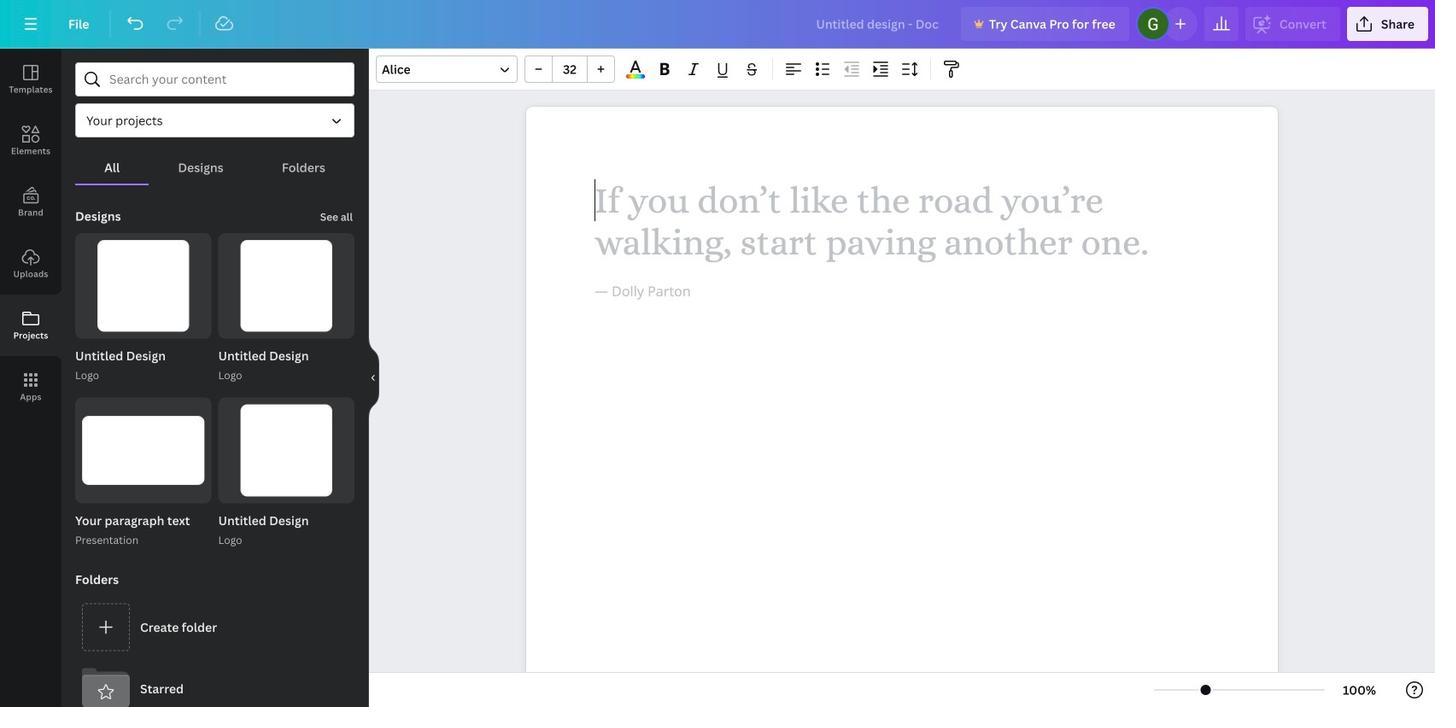 Task type: describe. For each thing, give the bounding box(es) containing it.
side panel tab list
[[0, 49, 62, 418]]

Search your content search field
[[109, 63, 344, 96]]

Design title text field
[[803, 7, 955, 41]]

– – number field
[[558, 61, 582, 77]]



Task type: vqa. For each thing, say whether or not it's contained in the screenshot.
bottom Get
no



Task type: locate. For each thing, give the bounding box(es) containing it.
Zoom button
[[1333, 677, 1388, 704]]

None text field
[[526, 107, 1279, 708]]

main menu bar
[[0, 0, 1436, 49]]

group
[[525, 56, 615, 83], [75, 233, 212, 384], [75, 233, 212, 339], [218, 233, 355, 384], [218, 233, 355, 339], [75, 398, 212, 549], [75, 398, 212, 504], [218, 398, 355, 549], [218, 398, 355, 504]]

Select ownership filter button
[[75, 103, 355, 138]]

hide image
[[368, 337, 379, 419]]



